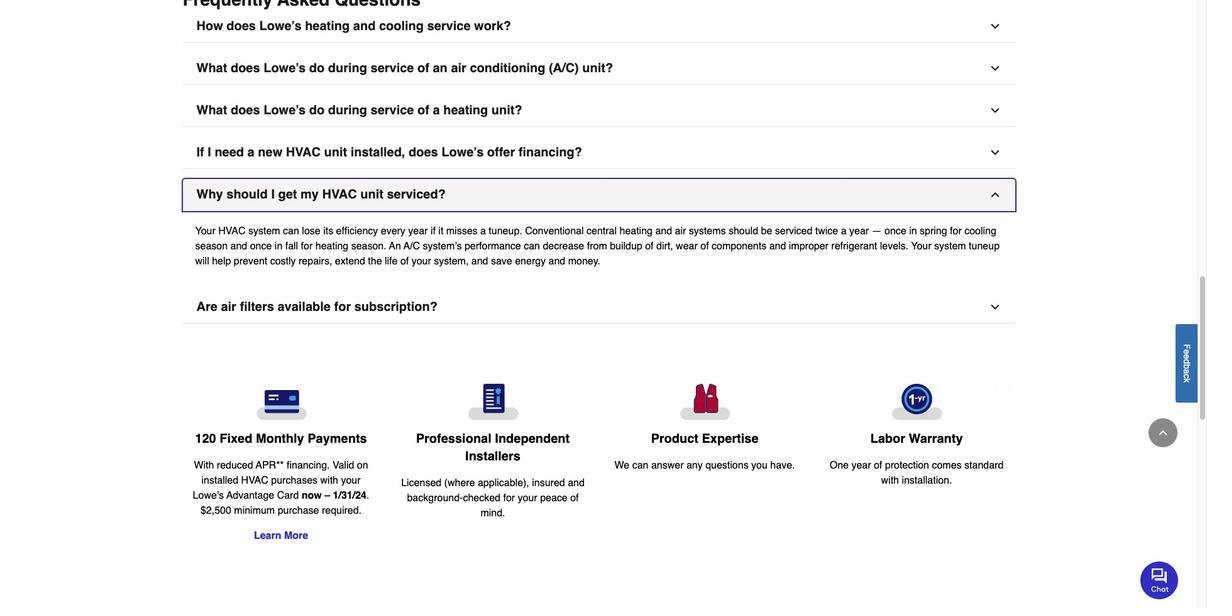 Task type: describe. For each thing, give the bounding box(es) containing it.
tuneup.
[[489, 226, 523, 237]]

licensed
[[401, 478, 442, 489]]

unit for serviced?
[[361, 187, 384, 202]]

–
[[325, 491, 330, 502]]

peace
[[540, 493, 568, 504]]

dirt,
[[657, 241, 674, 252]]

does for how does lowe's heating and cooling service work?
[[227, 19, 256, 33]]

120 fixed monthly payments
[[195, 432, 367, 447]]

0 vertical spatial air
[[451, 61, 467, 75]]

f
[[1183, 344, 1193, 350]]

card
[[277, 491, 299, 502]]

apr**
[[256, 460, 284, 472]]

your inside the licensed (where applicable), insured and background-checked for your peace of mind.
[[518, 493, 538, 504]]

save
[[491, 256, 513, 267]]

cooling inside your hvac system can lose its efficiency every year if it misses a tuneup. conventional central heating and air systems should be serviced twice a year — once in spring for cooling season and once in fall for heating season. an a/c system's performance can decrease from buildup of dirt, wear of components and improper refrigerant levels. your system tuneup will help prevent costly repairs, extend the life of your system, and save energy and money.
[[965, 226, 997, 237]]

installation.
[[902, 476, 953, 487]]

if i need a new hvac unit installed, does lowe's offer financing?
[[197, 145, 583, 160]]

of down what does lowe's do during service of an air conditioning (a/c) unit?
[[418, 103, 430, 117]]

one year of protection comes standard with installation.
[[830, 460, 1004, 487]]

wear
[[676, 241, 698, 252]]

spring
[[920, 226, 948, 237]]

during for a
[[328, 103, 367, 117]]

1 vertical spatial system
[[935, 241, 967, 252]]

financing?
[[519, 145, 583, 160]]

product
[[651, 432, 699, 447]]

minimum
[[234, 506, 275, 517]]

a/c
[[404, 241, 420, 252]]

year inside one year of protection comes standard with installation.
[[852, 460, 872, 472]]

will
[[195, 256, 209, 267]]

lowe's for what does lowe's do during service of a heating unit?
[[264, 103, 306, 117]]

my
[[301, 187, 319, 202]]

systems
[[689, 226, 726, 237]]

of down systems
[[701, 241, 709, 252]]

chevron up image inside "scroll to top" element
[[1158, 427, 1170, 440]]

labor
[[871, 432, 906, 447]]

its
[[323, 226, 334, 237]]

unit for installed,
[[324, 145, 347, 160]]

required.
[[322, 506, 362, 517]]

chevron down image for unit?
[[989, 104, 1002, 117]]

standard
[[965, 460, 1004, 472]]

k
[[1183, 379, 1193, 383]]

we can answer any questions you have.
[[615, 460, 796, 472]]

if
[[431, 226, 436, 237]]

need
[[215, 145, 244, 160]]

0 vertical spatial can
[[283, 226, 299, 237]]

every
[[381, 226, 406, 237]]

your hvac system can lose its efficiency every year if it misses a tuneup. conventional central heating and air systems should be serviced twice a year — once in spring for cooling season and once in fall for heating season. an a/c system's performance can decrease from buildup of dirt, wear of components and improper refrigerant levels. your system tuneup will help prevent costly repairs, extend the life of your system, and save energy and money.
[[195, 226, 1000, 267]]

protection
[[886, 460, 930, 472]]

twice
[[816, 226, 839, 237]]

we
[[615, 460, 630, 472]]

0 horizontal spatial in
[[275, 241, 283, 252]]

air inside your hvac system can lose its efficiency every year if it misses a tuneup. conventional central heating and air systems should be serviced twice a year — once in spring for cooling season and once in fall for heating season. an a/c system's performance can decrease from buildup of dirt, wear of components and improper refrigerant levels. your system tuneup will help prevent costly repairs, extend the life of your system, and save energy and money.
[[675, 226, 687, 237]]

product expertise
[[651, 432, 759, 447]]

levels.
[[881, 241, 909, 252]]

an
[[433, 61, 448, 75]]

service for an
[[371, 61, 414, 75]]

with inside one year of protection comes standard with installation.
[[882, 476, 900, 487]]

the
[[368, 256, 382, 267]]

money.
[[569, 256, 601, 267]]

how does lowe's heating and cooling service work? button
[[183, 11, 1016, 43]]

with
[[194, 460, 214, 472]]

background-
[[407, 493, 463, 504]]

if i need a new hvac unit installed, does lowe's offer financing? button
[[183, 137, 1016, 169]]

.
[[367, 491, 370, 502]]

1 horizontal spatial in
[[910, 226, 918, 237]]

available
[[278, 300, 331, 314]]

repairs,
[[299, 256, 332, 267]]

c
[[1183, 374, 1193, 379]]

performance
[[465, 241, 521, 252]]

warranty
[[909, 432, 964, 447]]

lose
[[302, 226, 321, 237]]

does for what does lowe's do during service of an air conditioning (a/c) unit?
[[231, 61, 260, 75]]

have.
[[771, 460, 796, 472]]

hvac inside the why should i get my hvac unit serviced? button
[[322, 187, 357, 202]]

heating inside button
[[444, 103, 488, 117]]

learn
[[254, 531, 281, 542]]

licensed (where applicable), insured and background-checked for your peace of mind.
[[401, 478, 585, 519]]

season.
[[351, 241, 387, 252]]

efficiency
[[336, 226, 378, 237]]

one
[[830, 460, 849, 472]]

checked
[[463, 493, 501, 504]]

system,
[[434, 256, 469, 267]]

system's
[[423, 241, 462, 252]]

and up dirt,
[[656, 226, 673, 237]]

serviced
[[776, 226, 813, 237]]

monthly
[[256, 432, 304, 447]]

0 vertical spatial i
[[208, 145, 211, 160]]

do for a
[[309, 103, 325, 117]]

why
[[197, 187, 223, 202]]

installed,
[[351, 145, 405, 160]]

if
[[197, 145, 204, 160]]

1 vertical spatial can
[[524, 241, 540, 252]]

expertise
[[702, 432, 759, 447]]

serviced?
[[387, 187, 446, 202]]

a down an
[[433, 103, 440, 117]]

1 horizontal spatial your
[[912, 241, 932, 252]]

why should i get my hvac unit serviced? button
[[183, 179, 1016, 211]]

more
[[284, 531, 308, 542]]

mind.
[[481, 508, 506, 519]]



Task type: vqa. For each thing, say whether or not it's contained in the screenshot.
Fireplace Inserts
no



Task type: locate. For each thing, give the bounding box(es) containing it.
cooling up tuneup
[[965, 226, 997, 237]]

1 vertical spatial your
[[341, 476, 361, 487]]

during for an
[[328, 61, 367, 75]]

(where
[[445, 478, 475, 489]]

hvac right new
[[286, 145, 321, 160]]

(a/c)
[[549, 61, 579, 75]]

e up "d"
[[1183, 350, 1193, 355]]

2 during from the top
[[328, 103, 367, 117]]

of left dirt,
[[646, 241, 654, 252]]

on
[[357, 460, 368, 472]]

with down protection
[[882, 476, 900, 487]]

1 horizontal spatial system
[[935, 241, 967, 252]]

costly
[[270, 256, 296, 267]]

5 chevron down image from the top
[[989, 301, 1002, 314]]

chevron up image
[[989, 189, 1002, 201], [1158, 427, 1170, 440]]

0 vertical spatial during
[[328, 61, 367, 75]]

1 vertical spatial chevron up image
[[1158, 427, 1170, 440]]

0 horizontal spatial system
[[248, 226, 280, 237]]

1 horizontal spatial cooling
[[965, 226, 997, 237]]

hvac inside your hvac system can lose its efficiency every year if it misses a tuneup. conventional central heating and air systems should be serviced twice a year — once in spring for cooling season and once in fall for heating season. an a/c system's performance can decrease from buildup of dirt, wear of components and improper refrigerant levels. your system tuneup will help prevent costly repairs, extend the life of your system, and save energy and money.
[[218, 226, 246, 237]]

an
[[389, 241, 401, 252]]

get
[[278, 187, 297, 202]]

1 vertical spatial service
[[371, 61, 414, 75]]

a inside button
[[1183, 369, 1193, 374]]

energy
[[515, 256, 546, 267]]

3 chevron down image from the top
[[989, 104, 1002, 117]]

cooling inside button
[[379, 19, 424, 33]]

can up energy on the top
[[524, 241, 540, 252]]

a dark blue background check icon. image
[[397, 384, 589, 421]]

of left an
[[418, 61, 430, 75]]

1 vertical spatial air
[[675, 226, 687, 237]]

lowe's for how does lowe's heating and cooling service work?
[[260, 19, 302, 33]]

fixed
[[220, 432, 253, 447]]

with reduced apr** financing. valid on installed hvac purchases with your lowe's advantage card
[[193, 460, 368, 502]]

do for an
[[309, 61, 325, 75]]

filters
[[240, 300, 274, 314]]

1 horizontal spatial your
[[412, 256, 431, 267]]

for right the spring
[[951, 226, 962, 237]]

2 vertical spatial air
[[221, 300, 236, 314]]

scroll to top element
[[1149, 419, 1178, 448]]

year left if
[[408, 226, 428, 237]]

with up –
[[321, 476, 338, 487]]

does
[[227, 19, 256, 33], [231, 61, 260, 75], [231, 103, 260, 117], [409, 145, 438, 160]]

for
[[951, 226, 962, 237], [301, 241, 313, 252], [334, 300, 351, 314], [504, 493, 515, 504]]

1 vertical spatial in
[[275, 241, 283, 252]]

what for what does lowe's do during service of a heating unit?
[[197, 103, 227, 117]]

1 vertical spatial during
[[328, 103, 367, 117]]

your down a/c
[[412, 256, 431, 267]]

extend
[[335, 256, 365, 267]]

any
[[687, 460, 703, 472]]

a
[[433, 103, 440, 117], [248, 145, 255, 160], [481, 226, 486, 237], [842, 226, 847, 237], [1183, 369, 1193, 374]]

2 do from the top
[[309, 103, 325, 117]]

with inside with reduced apr** financing. valid on installed hvac purchases with your lowe's advantage card
[[321, 476, 338, 487]]

lowe's inside if i need a new hvac unit installed, does lowe's offer financing? button
[[442, 145, 484, 160]]

0 horizontal spatial should
[[227, 187, 268, 202]]

learn more link
[[254, 531, 308, 542]]

1 e from the top
[[1183, 350, 1193, 355]]

system up prevent
[[248, 226, 280, 237]]

heating
[[305, 19, 350, 33], [444, 103, 488, 117], [620, 226, 653, 237], [316, 241, 349, 252]]

2 vertical spatial your
[[518, 493, 538, 504]]

what
[[197, 61, 227, 75], [197, 103, 227, 117]]

does inside what does lowe's do during service of an air conditioning (a/c) unit? button
[[231, 61, 260, 75]]

components
[[712, 241, 767, 252]]

a blue 1-year labor warranty icon. image
[[821, 384, 1013, 421]]

f e e d b a c k button
[[1176, 324, 1198, 403]]

1 vertical spatial what
[[197, 103, 227, 117]]

1 vertical spatial once
[[250, 241, 272, 252]]

service left an
[[371, 61, 414, 75]]

2 horizontal spatial air
[[675, 226, 687, 237]]

0 vertical spatial system
[[248, 226, 280, 237]]

hvac inside with reduced apr** financing. valid on installed hvac purchases with your lowe's advantage card
[[241, 476, 269, 487]]

of down labor
[[874, 460, 883, 472]]

chevron down image
[[989, 20, 1002, 33], [989, 62, 1002, 75], [989, 104, 1002, 117], [989, 146, 1002, 159], [989, 301, 1002, 314]]

1 do from the top
[[309, 61, 325, 75]]

0 horizontal spatial chevron up image
[[989, 189, 1002, 201]]

2 vertical spatial can
[[633, 460, 649, 472]]

does inside how does lowe's heating and cooling service work? button
[[227, 19, 256, 33]]

a up k
[[1183, 369, 1193, 374]]

labor warranty
[[871, 432, 964, 447]]

1 vertical spatial cooling
[[965, 226, 997, 237]]

1 horizontal spatial should
[[729, 226, 759, 237]]

in
[[910, 226, 918, 237], [275, 241, 283, 252]]

0 vertical spatial cooling
[[379, 19, 424, 33]]

should right why
[[227, 187, 268, 202]]

chat invite button image
[[1141, 562, 1180, 600]]

1 horizontal spatial once
[[885, 226, 907, 237]]

should up components
[[729, 226, 759, 237]]

0 horizontal spatial can
[[283, 226, 299, 237]]

what does lowe's do during service of an air conditioning (a/c) unit? button
[[183, 53, 1016, 85]]

purchases
[[271, 476, 318, 487]]

it
[[439, 226, 444, 237]]

central
[[587, 226, 617, 237]]

0 vertical spatial service
[[428, 19, 471, 33]]

questions
[[706, 460, 749, 472]]

does inside what does lowe's do during service of a heating unit? button
[[231, 103, 260, 117]]

1 vertical spatial i
[[271, 187, 275, 202]]

and down decrease
[[549, 256, 566, 267]]

hvac
[[286, 145, 321, 160], [322, 187, 357, 202], [218, 226, 246, 237], [241, 476, 269, 487]]

year up refrigerant
[[850, 226, 870, 237]]

1 horizontal spatial can
[[524, 241, 540, 252]]

of
[[418, 61, 430, 75], [418, 103, 430, 117], [646, 241, 654, 252], [701, 241, 709, 252], [401, 256, 409, 267], [874, 460, 883, 472], [571, 493, 579, 504]]

season
[[195, 241, 228, 252]]

your inside with reduced apr** financing. valid on installed hvac purchases with your lowe's advantage card
[[341, 476, 361, 487]]

once up levels. at right
[[885, 226, 907, 237]]

0 vertical spatial should
[[227, 187, 268, 202]]

1 with from the left
[[321, 476, 338, 487]]

your inside your hvac system can lose its efficiency every year if it misses a tuneup. conventional central heating and air systems should be serviced twice a year — once in spring for cooling season and once in fall for heating season. an a/c system's performance can decrease from buildup of dirt, wear of components and improper refrigerant levels. your system tuneup will help prevent costly repairs, extend the life of your system, and save energy and money.
[[412, 256, 431, 267]]

lowe's inside with reduced apr** financing. valid on installed hvac purchases with your lowe's advantage card
[[193, 491, 224, 502]]

once up prevent
[[250, 241, 272, 252]]

d
[[1183, 360, 1193, 364]]

of inside one year of protection comes standard with installation.
[[874, 460, 883, 472]]

comes
[[933, 460, 962, 472]]

unit
[[324, 145, 347, 160], [361, 187, 384, 202]]

purchase
[[278, 506, 319, 517]]

of right the life
[[401, 256, 409, 267]]

cooling up what does lowe's do during service of an air conditioning (a/c) unit?
[[379, 19, 424, 33]]

unit? inside what does lowe's do during service of an air conditioning (a/c) unit? button
[[583, 61, 613, 75]]

does inside if i need a new hvac unit installed, does lowe's offer financing? button
[[409, 145, 438, 160]]

0 vertical spatial in
[[910, 226, 918, 237]]

0 horizontal spatial i
[[208, 145, 211, 160]]

fall
[[285, 241, 298, 252]]

of inside the licensed (where applicable), insured and background-checked for your peace of mind.
[[571, 493, 579, 504]]

lowe's inside what does lowe's do during service of an air conditioning (a/c) unit? button
[[264, 61, 306, 75]]

chevron down image inside how does lowe's heating and cooling service work? button
[[989, 20, 1002, 33]]

does for what does lowe's do during service of a heating unit?
[[231, 103, 260, 117]]

payments
[[308, 432, 367, 447]]

prevent
[[234, 256, 268, 267]]

a left new
[[248, 145, 255, 160]]

should inside the why should i get my hvac unit serviced? button
[[227, 187, 268, 202]]

0 horizontal spatial once
[[250, 241, 272, 252]]

during down how does lowe's heating and cooling service work?
[[328, 61, 367, 75]]

a dark blue credit card icon. image
[[185, 384, 377, 421]]

chevron down image for conditioning
[[989, 62, 1002, 75]]

in left the spring
[[910, 226, 918, 237]]

1 vertical spatial your
[[912, 241, 932, 252]]

1 vertical spatial unit
[[361, 187, 384, 202]]

from
[[587, 241, 608, 252]]

1 horizontal spatial chevron up image
[[1158, 427, 1170, 440]]

0 vertical spatial once
[[885, 226, 907, 237]]

for right available
[[334, 300, 351, 314]]

1 horizontal spatial i
[[271, 187, 275, 202]]

1 vertical spatial do
[[309, 103, 325, 117]]

for down applicable), in the left bottom of the page
[[504, 493, 515, 504]]

your down insured
[[518, 493, 538, 504]]

and right insured
[[568, 478, 585, 489]]

and up prevent
[[231, 241, 247, 252]]

improper
[[789, 241, 829, 252]]

and up what does lowe's do during service of an air conditioning (a/c) unit?
[[353, 19, 376, 33]]

2 horizontal spatial can
[[633, 460, 649, 472]]

0 horizontal spatial your
[[195, 226, 216, 237]]

financing.
[[287, 460, 330, 472]]

year right one on the bottom right of the page
[[852, 460, 872, 472]]

your down the spring
[[912, 241, 932, 252]]

unit? inside what does lowe's do during service of a heating unit? button
[[492, 103, 523, 117]]

0 vertical spatial your
[[195, 226, 216, 237]]

during up installed,
[[328, 103, 367, 117]]

2 vertical spatial service
[[371, 103, 414, 117]]

installers
[[466, 450, 521, 464]]

—
[[872, 226, 882, 237]]

1 horizontal spatial unit
[[361, 187, 384, 202]]

unit? down conditioning
[[492, 103, 523, 117]]

chevron down image inside what does lowe's do during service of an air conditioning (a/c) unit? button
[[989, 62, 1002, 75]]

system down the spring
[[935, 241, 967, 252]]

hvac up the season
[[218, 226, 246, 237]]

. $2,500 minimum purchase required.
[[201, 491, 370, 517]]

0 vertical spatial what
[[197, 61, 227, 75]]

can up the fall
[[283, 226, 299, 237]]

your up the season
[[195, 226, 216, 237]]

are
[[197, 300, 218, 314]]

chevron down image inside are air filters available for subscription? button
[[989, 301, 1002, 314]]

lowe's inside what does lowe's do during service of a heating unit? button
[[264, 103, 306, 117]]

your up 1/31/24
[[341, 476, 361, 487]]

a up performance
[[481, 226, 486, 237]]

hvac right my
[[322, 187, 357, 202]]

unit up efficiency
[[361, 187, 384, 202]]

chevron down image inside if i need a new hvac unit installed, does lowe's offer financing? button
[[989, 146, 1002, 159]]

and down be
[[770, 241, 787, 252]]

0 horizontal spatial unit?
[[492, 103, 523, 117]]

1 during from the top
[[328, 61, 367, 75]]

can right we
[[633, 460, 649, 472]]

a right twice
[[842, 226, 847, 237]]

a lowe's red vest icon. image
[[609, 384, 801, 421]]

should inside your hvac system can lose its efficiency every year if it misses a tuneup. conventional central heating and air systems should be serviced twice a year — once in spring for cooling season and once in fall for heating season. an a/c system's performance can decrease from buildup of dirt, wear of components and improper refrigerant levels. your system tuneup will help prevent costly repairs, extend the life of your system, and save energy and money.
[[729, 226, 759, 237]]

professional
[[416, 432, 492, 447]]

2 horizontal spatial your
[[518, 493, 538, 504]]

for inside the licensed (where applicable), insured and background-checked for your peace of mind.
[[504, 493, 515, 504]]

2 e from the top
[[1183, 355, 1193, 360]]

can
[[283, 226, 299, 237], [524, 241, 540, 252], [633, 460, 649, 472]]

hvac up advantage on the bottom of page
[[241, 476, 269, 487]]

unit? right (a/c)
[[583, 61, 613, 75]]

now – 1/31/24
[[302, 491, 367, 502]]

0 horizontal spatial unit
[[324, 145, 347, 160]]

1 chevron down image from the top
[[989, 20, 1002, 33]]

should
[[227, 187, 268, 202], [729, 226, 759, 237]]

life
[[385, 256, 398, 267]]

heating inside button
[[305, 19, 350, 33]]

0 vertical spatial chevron up image
[[989, 189, 1002, 201]]

1 vertical spatial unit?
[[492, 103, 523, 117]]

are air filters available for subscription?
[[197, 300, 438, 314]]

what for what does lowe's do during service of an air conditioning (a/c) unit?
[[197, 61, 227, 75]]

conditioning
[[470, 61, 546, 75]]

do
[[309, 61, 325, 75], [309, 103, 325, 117]]

you
[[752, 460, 768, 472]]

0 horizontal spatial cooling
[[379, 19, 424, 33]]

independent
[[495, 432, 570, 447]]

what down 'how'
[[197, 61, 227, 75]]

learn more
[[254, 531, 308, 542]]

1 horizontal spatial unit?
[[583, 61, 613, 75]]

lowe's for what does lowe's do during service of an air conditioning (a/c) unit?
[[264, 61, 306, 75]]

0 horizontal spatial air
[[221, 300, 236, 314]]

for right the fall
[[301, 241, 313, 252]]

reduced
[[217, 460, 253, 472]]

0 horizontal spatial your
[[341, 476, 361, 487]]

refrigerant
[[832, 241, 878, 252]]

what up if
[[197, 103, 227, 117]]

i right if
[[208, 145, 211, 160]]

2 what from the top
[[197, 103, 227, 117]]

work?
[[474, 19, 511, 33]]

installed
[[202, 476, 239, 487]]

applicable),
[[478, 478, 530, 489]]

1 what from the top
[[197, 61, 227, 75]]

new
[[258, 145, 283, 160]]

and inside the licensed (where applicable), insured and background-checked for your peace of mind.
[[568, 478, 585, 489]]

unit left installed,
[[324, 145, 347, 160]]

air right are on the left
[[221, 300, 236, 314]]

0 horizontal spatial with
[[321, 476, 338, 487]]

service inside button
[[428, 19, 471, 33]]

answer
[[652, 460, 684, 472]]

advantage
[[227, 491, 274, 502]]

hvac inside if i need a new hvac unit installed, does lowe's offer financing? button
[[286, 145, 321, 160]]

and down performance
[[472, 256, 489, 267]]

of right peace
[[571, 493, 579, 504]]

how does lowe's heating and cooling service work?
[[197, 19, 511, 33]]

1 vertical spatial should
[[729, 226, 759, 237]]

and inside how does lowe's heating and cooling service work? button
[[353, 19, 376, 33]]

2 with from the left
[[882, 476, 900, 487]]

air up wear
[[675, 226, 687, 237]]

decrease
[[543, 241, 585, 252]]

i left get
[[271, 187, 275, 202]]

with
[[321, 476, 338, 487], [882, 476, 900, 487]]

0 vertical spatial do
[[309, 61, 325, 75]]

lowe's inside how does lowe's heating and cooling service work? button
[[260, 19, 302, 33]]

for inside button
[[334, 300, 351, 314]]

buildup
[[610, 241, 643, 252]]

valid
[[333, 460, 354, 472]]

chevron down image for lowe's
[[989, 146, 1002, 159]]

service for a
[[371, 103, 414, 117]]

1 horizontal spatial air
[[451, 61, 467, 75]]

b
[[1183, 364, 1193, 369]]

what does lowe's do during service of a heating unit? button
[[183, 95, 1016, 127]]

0 vertical spatial unit
[[324, 145, 347, 160]]

4 chevron down image from the top
[[989, 146, 1002, 159]]

0 vertical spatial your
[[412, 256, 431, 267]]

chevron down image inside what does lowe's do during service of a heating unit? button
[[989, 104, 1002, 117]]

0 vertical spatial unit?
[[583, 61, 613, 75]]

service up an
[[428, 19, 471, 33]]

service up if i need a new hvac unit installed, does lowe's offer financing?
[[371, 103, 414, 117]]

unit?
[[583, 61, 613, 75], [492, 103, 523, 117]]

insured
[[532, 478, 565, 489]]

air right an
[[451, 61, 467, 75]]

e up b
[[1183, 355, 1193, 360]]

2 chevron down image from the top
[[989, 62, 1002, 75]]

1 horizontal spatial with
[[882, 476, 900, 487]]

offer
[[487, 145, 515, 160]]

in left the fall
[[275, 241, 283, 252]]

what does lowe's do during service of a heating unit?
[[197, 103, 523, 117]]

chevron up image inside the why should i get my hvac unit serviced? button
[[989, 189, 1002, 201]]



